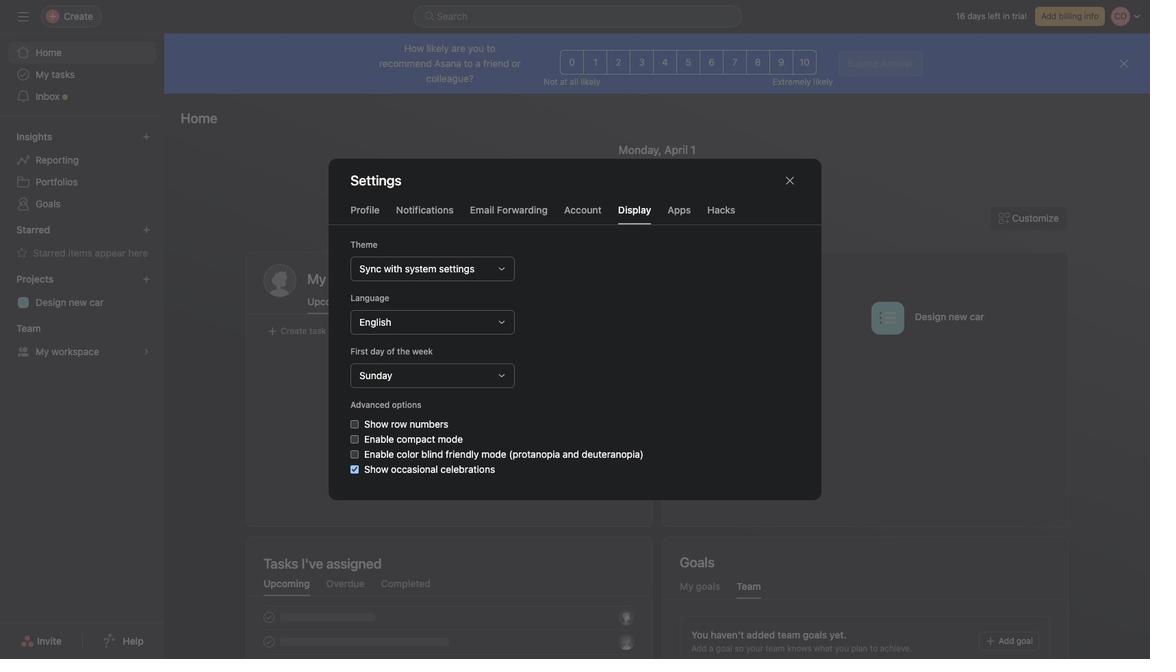 Task type: vqa. For each thing, say whether or not it's contained in the screenshot.
second Or from the right
no



Task type: locate. For each thing, give the bounding box(es) containing it.
dialog
[[329, 159, 821, 500]]

None radio
[[560, 50, 584, 75], [583, 50, 607, 75], [653, 50, 677, 75], [676, 50, 700, 75], [700, 50, 723, 75], [723, 50, 747, 75], [793, 50, 816, 75], [560, 50, 584, 75], [583, 50, 607, 75], [653, 50, 677, 75], [676, 50, 700, 75], [700, 50, 723, 75], [723, 50, 747, 75], [793, 50, 816, 75]]

global element
[[0, 34, 164, 116]]

option group
[[560, 50, 816, 75]]

None checkbox
[[350, 450, 359, 459]]

None checkbox
[[350, 420, 359, 429], [350, 435, 359, 444], [350, 465, 359, 474], [350, 420, 359, 429], [350, 435, 359, 444], [350, 465, 359, 474]]

teams element
[[0, 316, 164, 366]]

None radio
[[607, 50, 631, 75], [630, 50, 654, 75], [746, 50, 770, 75], [769, 50, 793, 75], [607, 50, 631, 75], [630, 50, 654, 75], [746, 50, 770, 75], [769, 50, 793, 75]]

insights element
[[0, 125, 164, 218]]

add profile photo image
[[264, 264, 296, 297]]

list box
[[413, 5, 742, 27]]

projects element
[[0, 267, 164, 316]]

hide sidebar image
[[18, 11, 29, 22]]



Task type: describe. For each thing, give the bounding box(es) containing it.
list image
[[879, 310, 896, 326]]

starred element
[[0, 218, 164, 267]]

settings tab list
[[329, 203, 821, 225]]

dismiss image
[[1119, 58, 1130, 69]]

close this dialog image
[[784, 175, 795, 186]]



